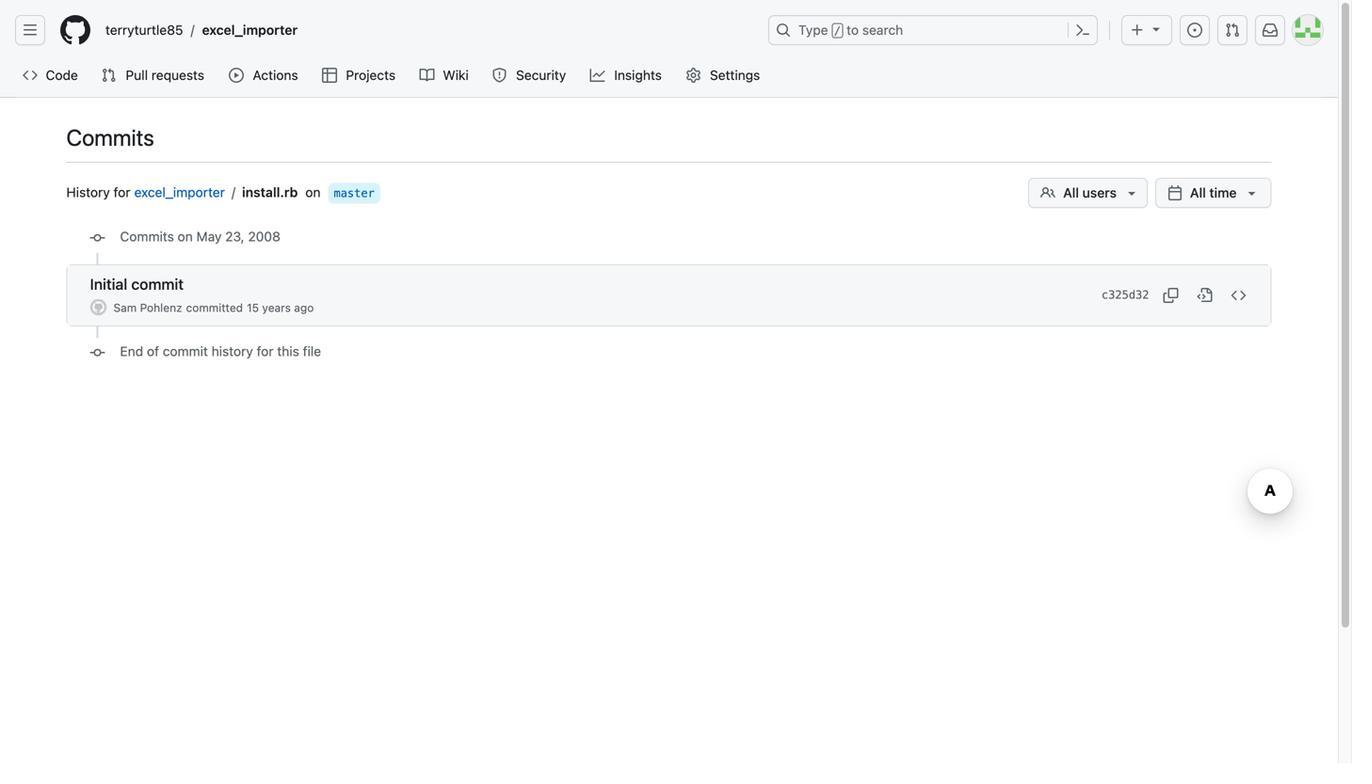 Task type: locate. For each thing, give the bounding box(es) containing it.
table image
[[322, 68, 337, 83]]

on
[[306, 184, 321, 200], [178, 229, 193, 244]]

code image
[[23, 68, 38, 83], [1232, 288, 1247, 303]]

excel_importer
[[202, 22, 298, 38], [134, 184, 225, 200]]

wiki
[[443, 67, 469, 83]]

excel_importer link
[[195, 15, 305, 45], [134, 183, 225, 202]]

0 vertical spatial excel_importer link
[[195, 15, 305, 45]]

code image right file code icon
[[1232, 288, 1247, 303]]

1 horizontal spatial git pull request image
[[1226, 23, 1241, 38]]

of
[[147, 344, 159, 359]]

all left the users
[[1064, 185, 1080, 201]]

c325d32 link
[[1094, 283, 1158, 309]]

years
[[262, 301, 291, 315]]

/ inside terryturtle85 / excel_importer
[[191, 22, 195, 38]]

0 horizontal spatial all
[[1064, 185, 1080, 201]]

excel_importer link up play "image"
[[195, 15, 305, 45]]

author image
[[91, 300, 106, 315]]

0 horizontal spatial git pull request image
[[101, 68, 116, 83]]

on left may on the top left
[[178, 229, 193, 244]]

all inside popup button
[[1064, 185, 1080, 201]]

install.rb link
[[242, 183, 298, 202]]

sc 9kayk9 0 image left all users
[[1041, 186, 1056, 201]]

0 vertical spatial commits
[[66, 124, 154, 151]]

commits for commits
[[66, 124, 154, 151]]

all inside popup button
[[1191, 185, 1207, 201]]

users
[[1083, 185, 1117, 201]]

2 all from the left
[[1191, 185, 1207, 201]]

sc 9kayk9 0 image
[[1041, 186, 1056, 201], [1168, 186, 1183, 201], [90, 231, 105, 246]]

requests
[[151, 67, 204, 83]]

1 vertical spatial git pull request image
[[101, 68, 116, 83]]

code link
[[15, 61, 86, 89]]

pohlenz
[[140, 301, 182, 315]]

0 vertical spatial on
[[306, 184, 321, 200]]

1 horizontal spatial sc 9kayk9 0 image
[[1041, 186, 1056, 201]]

insights link
[[583, 61, 671, 89]]

sc 9kayk9 0 image down history for
[[90, 231, 105, 246]]

play image
[[229, 68, 244, 83]]

commit right of at the left of page
[[163, 344, 208, 359]]

on left master
[[306, 184, 321, 200]]

triangle down image right the users
[[1125, 186, 1140, 201]]

/ for terryturtle85
[[191, 22, 195, 38]]

sc 9kayk9 0 image for commits on may 23, 2008
[[90, 231, 105, 246]]

may
[[196, 229, 222, 244]]

0 vertical spatial triangle down image
[[1149, 21, 1164, 36]]

this
[[277, 344, 299, 359]]

git pull request image inside pull requests link
[[101, 68, 116, 83]]

for
[[114, 184, 130, 200], [257, 344, 274, 359]]

homepage image
[[60, 15, 90, 45]]

1 vertical spatial excel_importer link
[[134, 183, 225, 202]]

commits on may 23, 2008 list
[[67, 266, 1271, 326]]

triangle down image right plus image
[[1149, 21, 1164, 36]]

code image left code
[[23, 68, 38, 83]]

git pull request image left "pull"
[[101, 68, 116, 83]]

commits
[[66, 124, 154, 151], [120, 229, 174, 244]]

0 horizontal spatial on
[[178, 229, 193, 244]]

commits up initial commit "link"
[[120, 229, 174, 244]]

for left this
[[257, 344, 274, 359]]

all time button
[[1156, 178, 1272, 208]]

install.rb
[[242, 184, 298, 200]]

history
[[212, 344, 253, 359]]

excel_importer up commits on may 23, 2008
[[134, 184, 225, 200]]

issue opened image
[[1188, 23, 1203, 38]]

list
[[98, 15, 757, 45]]

1 horizontal spatial all
[[1191, 185, 1207, 201]]

1 horizontal spatial code image
[[1232, 288, 1247, 303]]

sc 9kayk9 0 image inside all users popup button
[[1041, 186, 1056, 201]]

/ inside type / to search
[[834, 24, 841, 38]]

excel_importer inside terryturtle85 / excel_importer
[[202, 22, 298, 38]]

0 vertical spatial commit
[[131, 276, 184, 293]]

master
[[334, 187, 375, 200]]

0 vertical spatial git pull request image
[[1226, 23, 1241, 38]]

git pull request image left notifications image
[[1226, 23, 1241, 38]]

all for all time
[[1191, 185, 1207, 201]]

for right history
[[114, 184, 130, 200]]

notifications image
[[1263, 23, 1278, 38]]

commit
[[131, 276, 184, 293], [163, 344, 208, 359]]

git pull request image
[[1226, 23, 1241, 38], [101, 68, 116, 83]]

file code image
[[1198, 288, 1213, 303]]

to
[[847, 22, 859, 38]]

2 horizontal spatial sc 9kayk9 0 image
[[1168, 186, 1183, 201]]

graph image
[[590, 68, 605, 83]]

all time
[[1191, 185, 1237, 201]]

sc 9kayk9 0 image for all users
[[1041, 186, 1056, 201]]

/ up requests
[[191, 22, 195, 38]]

code
[[46, 67, 78, 83]]

excel_importer up play "image"
[[202, 22, 298, 38]]

triangle down image inside all users popup button
[[1125, 186, 1140, 201]]

code image inside code link
[[23, 68, 38, 83]]

commits for commits on may 23, 2008
[[120, 229, 174, 244]]

terryturtle85 link
[[98, 15, 191, 45]]

all users button
[[1029, 178, 1148, 208]]

actions
[[253, 67, 298, 83]]

0 vertical spatial code image
[[23, 68, 38, 83]]

1 horizontal spatial /
[[834, 24, 841, 38]]

0 horizontal spatial sc 9kayk9 0 image
[[90, 231, 105, 246]]

1 all from the left
[[1064, 185, 1080, 201]]

/ left "to"
[[834, 24, 841, 38]]

security link
[[485, 61, 575, 89]]

history
[[66, 184, 110, 200]]

all for all users
[[1064, 185, 1080, 201]]

1 vertical spatial code image
[[1232, 288, 1247, 303]]

0 horizontal spatial for
[[114, 184, 130, 200]]

commit up pohlenz
[[131, 276, 184, 293]]

command palette image
[[1076, 23, 1091, 38]]

commits up history for
[[66, 124, 154, 151]]

settings link
[[679, 61, 769, 89]]

1 vertical spatial commits
[[120, 229, 174, 244]]

0 vertical spatial for
[[114, 184, 130, 200]]

0 horizontal spatial /
[[191, 22, 195, 38]]

shield image
[[492, 68, 507, 83]]

excel_importer link up commits on may 23, 2008
[[134, 183, 225, 202]]

1 horizontal spatial for
[[257, 344, 274, 359]]

all left time
[[1191, 185, 1207, 201]]

0 vertical spatial excel_importer
[[202, 22, 298, 38]]

terryturtle85 / excel_importer
[[106, 22, 298, 38]]

all
[[1064, 185, 1080, 201], [1191, 185, 1207, 201]]

sc 9kayk9 0 image left all time
[[1168, 186, 1183, 201]]

1 vertical spatial triangle down image
[[1125, 186, 1140, 201]]

0 horizontal spatial code image
[[23, 68, 38, 83]]

15
[[247, 301, 259, 315]]

sc 9kayk9 0 image
[[90, 346, 105, 361]]

/
[[191, 22, 195, 38], [834, 24, 841, 38]]

0 horizontal spatial triangle down image
[[1125, 186, 1140, 201]]

triangle down image
[[1149, 21, 1164, 36], [1125, 186, 1140, 201]]

1 horizontal spatial triangle down image
[[1149, 21, 1164, 36]]

projects
[[346, 67, 396, 83]]



Task type: vqa. For each thing, say whether or not it's contained in the screenshot.
table image
yes



Task type: describe. For each thing, give the bounding box(es) containing it.
committed
[[186, 301, 243, 315]]

projects link
[[315, 61, 405, 89]]

pull
[[126, 67, 148, 83]]

initial commit
[[90, 276, 184, 293]]

end of commit history for this file
[[120, 344, 321, 359]]

all users
[[1064, 185, 1117, 201]]

time
[[1210, 185, 1237, 201]]

initial
[[90, 276, 127, 293]]

file
[[303, 344, 321, 359]]

committed 15 years ago
[[186, 301, 314, 315]]

list containing terryturtle85 / excel_importer
[[98, 15, 757, 45]]

1 vertical spatial for
[[257, 344, 274, 359]]

master link
[[328, 183, 380, 204]]

sc 9kayk9 0 image for all time
[[1168, 186, 1183, 201]]

1 vertical spatial excel_importer
[[134, 184, 225, 200]]

settings
[[710, 67, 761, 83]]

commit inside initial commit. more information available below. list item
[[131, 276, 184, 293]]

type / to search
[[799, 22, 904, 38]]

pull requests link
[[94, 61, 214, 89]]

wiki link
[[412, 61, 477, 89]]

2008
[[248, 229, 281, 244]]

book image
[[420, 68, 435, 83]]

sam pohlenz
[[114, 301, 182, 315]]

23,
[[225, 229, 245, 244]]

security
[[516, 67, 566, 83]]

end
[[120, 344, 143, 359]]

sam
[[114, 301, 137, 315]]

ago
[[294, 301, 314, 315]]

copy full sha for c325d32 image
[[1164, 288, 1179, 303]]

search
[[863, 22, 904, 38]]

pull requests
[[126, 67, 204, 83]]

initial commit link
[[90, 276, 184, 293]]

insights
[[615, 67, 662, 83]]

gear image
[[686, 68, 701, 83]]

commits on may 23, 2008
[[120, 229, 281, 244]]

history for
[[66, 184, 130, 200]]

actions link
[[221, 61, 307, 89]]

initial commit. more information available below. list item
[[67, 266, 1271, 326]]

/ for type
[[834, 24, 841, 38]]

plus image
[[1130, 23, 1146, 38]]

type
[[799, 22, 829, 38]]

1 vertical spatial on
[[178, 229, 193, 244]]

triangle down image
[[1245, 186, 1260, 201]]

1 vertical spatial commit
[[163, 344, 208, 359]]

c325d32
[[1102, 289, 1150, 302]]

terryturtle85
[[106, 22, 183, 38]]

1 horizontal spatial on
[[306, 184, 321, 200]]



